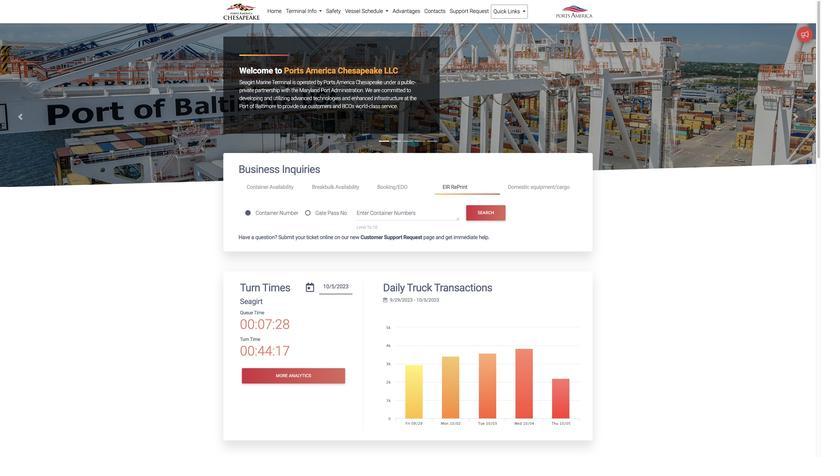 Task type: describe. For each thing, give the bounding box(es) containing it.
service.
[[382, 103, 398, 110]]

contacts link
[[423, 5, 448, 18]]

operated
[[297, 79, 316, 86]]

more analytics
[[276, 374, 311, 379]]

on
[[335, 234, 340, 241]]

seagirt marine terminal is operated by ports america chesapeake under a public- private partnership with the maryland port administration.                         we are committed to developing and utilizing advanced technologies and enhanced infrastructure at the port of baltimore to provide                         our customers and bcos world-class service.
[[239, 79, 417, 110]]

quick
[[494, 8, 507, 15]]

transactions
[[434, 282, 493, 294]]

terminal info link
[[284, 5, 324, 18]]

with
[[281, 87, 290, 94]]

a inside seagirt marine terminal is operated by ports america chesapeake under a public- private partnership with the maryland port administration.                         we are committed to developing and utilizing advanced technologies and enhanced infrastructure at the port of baltimore to provide                         our customers and bcos world-class service.
[[398, 79, 400, 86]]

gate
[[316, 210, 326, 216]]

our inside seagirt marine terminal is operated by ports america chesapeake under a public- private partnership with the maryland port administration.                         we are committed to developing and utilizing advanced technologies and enhanced infrastructure at the port of baltimore to provide                         our customers and bcos world-class service.
[[300, 103, 307, 110]]

daily truck transactions
[[383, 282, 493, 294]]

truck
[[407, 282, 432, 294]]

times
[[262, 282, 291, 294]]

turn times
[[240, 282, 291, 294]]

more
[[276, 374, 288, 379]]

gate pass no
[[316, 210, 347, 216]]

turn for turn time 00:44:17
[[240, 337, 249, 343]]

domestic
[[508, 184, 530, 191]]

limit to 10
[[357, 225, 378, 230]]

eir reprint link
[[435, 181, 500, 195]]

america inside seagirt marine terminal is operated by ports america chesapeake under a public- private partnership with the maryland port administration.                         we are committed to developing and utilizing advanced technologies and enhanced infrastructure at the port of baltimore to provide                         our customers and bcos world-class service.
[[337, 79, 355, 86]]

advanced
[[291, 95, 312, 102]]

numbers
[[394, 210, 416, 217]]

ticket
[[307, 234, 319, 241]]

queue
[[240, 310, 253, 316]]

booking/edo
[[377, 184, 408, 191]]

advantages
[[393, 8, 420, 14]]

support request
[[450, 8, 489, 14]]

business inquiries
[[239, 163, 320, 176]]

have a question? submit your ticket online on our new customer support request page and get immediate help.
[[239, 234, 490, 241]]

breakbulk
[[312, 184, 334, 191]]

and down administration. on the left top of page
[[342, 95, 351, 102]]

have
[[239, 234, 250, 241]]

vessel
[[345, 8, 361, 14]]

help.
[[479, 234, 490, 241]]

more analytics link
[[242, 369, 345, 384]]

baltimore
[[255, 103, 276, 110]]

committed
[[382, 87, 406, 94]]

00:44:17
[[240, 344, 290, 359]]

pass
[[328, 210, 339, 216]]

time for 00:07:28
[[254, 310, 264, 316]]

and left bcos
[[333, 103, 341, 110]]

domestic equipment/cargo
[[508, 184, 570, 191]]

quick links
[[494, 8, 522, 15]]

1 vertical spatial to
[[407, 87, 411, 94]]

chesapeake inside seagirt marine terminal is operated by ports america chesapeake under a public- private partnership with the maryland port administration.                         we are committed to developing and utilizing advanced technologies and enhanced infrastructure at the port of baltimore to provide                         our customers and bcos world-class service.
[[356, 79, 383, 86]]

question?
[[255, 234, 277, 241]]

partnership
[[255, 87, 280, 94]]

schedule
[[362, 8, 383, 14]]

10/5/2023
[[417, 298, 439, 303]]

equipment/cargo
[[531, 184, 570, 191]]

and inside main content
[[436, 234, 444, 241]]

enter
[[357, 210, 369, 217]]

0 horizontal spatial port
[[239, 103, 249, 110]]

page
[[424, 234, 435, 241]]

vessel schedule link
[[343, 5, 391, 18]]

safety link
[[324, 5, 343, 18]]

calendar day image
[[306, 283, 314, 292]]

customer support request link
[[361, 234, 422, 241]]

number
[[280, 210, 299, 216]]

home link
[[265, 5, 284, 18]]

class
[[369, 103, 381, 110]]

time for 00:44:17
[[250, 337, 260, 343]]

daily
[[383, 282, 405, 294]]

seagirt for seagirt
[[240, 297, 263, 306]]

0 horizontal spatial a
[[251, 234, 254, 241]]

under
[[384, 79, 396, 86]]

seagirt for seagirt marine terminal is operated by ports america chesapeake under a public- private partnership with the maryland port administration.                         we are committed to developing and utilizing advanced technologies and enhanced infrastructure at the port of baltimore to provide                         our customers and bcos world-class service.
[[239, 79, 255, 86]]

turn time 00:44:17
[[240, 337, 290, 359]]

we
[[365, 87, 372, 94]]

queue time 00:07:28
[[240, 310, 290, 333]]

container number
[[256, 210, 299, 216]]

customers
[[308, 103, 332, 110]]

maryland
[[299, 87, 320, 94]]

1 horizontal spatial our
[[342, 234, 349, 241]]

immediate
[[454, 234, 478, 241]]

advantages link
[[391, 5, 423, 18]]

support request link
[[448, 5, 491, 18]]

safety
[[326, 8, 341, 14]]



Task type: locate. For each thing, give the bounding box(es) containing it.
a right the have
[[251, 234, 254, 241]]

0 vertical spatial turn
[[240, 282, 260, 294]]

turn up queue
[[240, 282, 260, 294]]

a right 'under'
[[398, 79, 400, 86]]

0 vertical spatial ports
[[284, 66, 304, 76]]

the down is
[[291, 87, 298, 94]]

request left page
[[404, 234, 422, 241]]

domestic equipment/cargo link
[[500, 181, 578, 194]]

vessel schedule
[[345, 8, 385, 14]]

terminal info
[[286, 8, 318, 14]]

1 vertical spatial america
[[337, 79, 355, 86]]

0 horizontal spatial the
[[291, 87, 298, 94]]

terminal left info
[[286, 8, 306, 14]]

container up 10
[[370, 210, 393, 217]]

ports
[[284, 66, 304, 76], [324, 79, 335, 86]]

by
[[317, 79, 323, 86]]

turn for turn times
[[240, 282, 260, 294]]

is
[[292, 79, 296, 86]]

quick links link
[[491, 5, 528, 19]]

search button
[[467, 205, 506, 221]]

port up technologies
[[321, 87, 330, 94]]

turn up 00:44:17
[[240, 337, 249, 343]]

0 vertical spatial chesapeake
[[338, 66, 382, 76]]

links
[[508, 8, 520, 15]]

availability for breakbulk availability
[[335, 184, 359, 191]]

container for container availability
[[247, 184, 269, 191]]

00:07:28
[[240, 317, 290, 333]]

1 turn from the top
[[240, 282, 260, 294]]

welcome
[[239, 66, 273, 76]]

time inside the queue time 00:07:28
[[254, 310, 264, 316]]

ports right "by" at the top left
[[324, 79, 335, 86]]

0 horizontal spatial availability
[[270, 184, 293, 191]]

inquiries
[[282, 163, 320, 176]]

to
[[367, 225, 372, 230]]

0 vertical spatial request
[[470, 8, 489, 14]]

seagirt
[[239, 79, 255, 86], [240, 297, 263, 306]]

america
[[306, 66, 336, 76], [337, 79, 355, 86]]

1 vertical spatial our
[[342, 234, 349, 241]]

seagirt up private
[[239, 79, 255, 86]]

search
[[478, 210, 494, 215]]

0 horizontal spatial request
[[404, 234, 422, 241]]

reprint
[[451, 184, 468, 191]]

0 horizontal spatial our
[[300, 103, 307, 110]]

time inside the turn time 00:44:17
[[250, 337, 260, 343]]

0 vertical spatial seagirt
[[239, 79, 255, 86]]

port
[[321, 87, 330, 94], [239, 103, 249, 110]]

request
[[470, 8, 489, 14], [404, 234, 422, 241]]

ports america chesapeake image
[[0, 23, 817, 377]]

ports up is
[[284, 66, 304, 76]]

are
[[374, 87, 380, 94]]

breakbulk availability link
[[304, 181, 369, 194]]

request inside main content
[[404, 234, 422, 241]]

2 vertical spatial to
[[277, 103, 282, 110]]

bcos
[[342, 103, 355, 110]]

support right contacts
[[450, 8, 469, 14]]

1 horizontal spatial port
[[321, 87, 330, 94]]

your
[[296, 234, 305, 241]]

1 horizontal spatial america
[[337, 79, 355, 86]]

limit
[[357, 225, 366, 230]]

1 vertical spatial the
[[410, 95, 417, 102]]

america up "by" at the top left
[[306, 66, 336, 76]]

terminal up with
[[272, 79, 291, 86]]

support inside "link"
[[450, 8, 469, 14]]

our
[[300, 103, 307, 110], [342, 234, 349, 241]]

availability for container availability
[[270, 184, 293, 191]]

Enter Container Numbers text field
[[357, 210, 460, 221]]

customer
[[361, 234, 383, 241]]

to down utilizing
[[277, 103, 282, 110]]

1 horizontal spatial support
[[450, 8, 469, 14]]

0 vertical spatial time
[[254, 310, 264, 316]]

0 horizontal spatial ports
[[284, 66, 304, 76]]

time
[[254, 310, 264, 316], [250, 337, 260, 343]]

online
[[320, 234, 333, 241]]

administration.
[[331, 87, 364, 94]]

10
[[373, 225, 378, 230]]

container for container number
[[256, 210, 278, 216]]

analytics
[[289, 374, 311, 379]]

and left get
[[436, 234, 444, 241]]

terminal inside seagirt marine terminal is operated by ports america chesapeake under a public- private partnership with the maryland port administration.                         we are committed to developing and utilizing advanced technologies and enhanced infrastructure at the port of baltimore to provide                         our customers and bcos world-class service.
[[272, 79, 291, 86]]

eir
[[443, 184, 450, 191]]

calendar week image
[[383, 298, 387, 303]]

enhanced
[[352, 95, 373, 102]]

0 vertical spatial a
[[398, 79, 400, 86]]

1 vertical spatial support
[[384, 234, 402, 241]]

0 vertical spatial terminal
[[286, 8, 306, 14]]

1 availability from the left
[[270, 184, 293, 191]]

availability down business inquiries
[[270, 184, 293, 191]]

provide
[[283, 103, 299, 110]]

availability
[[270, 184, 293, 191], [335, 184, 359, 191]]

1 vertical spatial time
[[250, 337, 260, 343]]

container availability link
[[239, 181, 304, 194]]

0 vertical spatial port
[[321, 87, 330, 94]]

-
[[414, 298, 415, 303]]

time up 00:44:17
[[250, 337, 260, 343]]

container
[[247, 184, 269, 191], [256, 210, 278, 216], [370, 210, 393, 217]]

llc
[[384, 66, 398, 76]]

to up with
[[275, 66, 282, 76]]

availability right breakbulk
[[335, 184, 359, 191]]

container availability
[[247, 184, 293, 191]]

ports inside seagirt marine terminal is operated by ports america chesapeake under a public- private partnership with the maryland port administration.                         we are committed to developing and utilizing advanced technologies and enhanced infrastructure at the port of baltimore to provide                         our customers and bcos world-class service.
[[324, 79, 335, 86]]

container down business
[[247, 184, 269, 191]]

1 vertical spatial turn
[[240, 337, 249, 343]]

main content containing 00:07:28
[[218, 153, 598, 458]]

1 vertical spatial chesapeake
[[356, 79, 383, 86]]

request inside "link"
[[470, 8, 489, 14]]

technologies
[[313, 95, 341, 102]]

0 vertical spatial to
[[275, 66, 282, 76]]

eir reprint
[[443, 184, 468, 191]]

0 horizontal spatial america
[[306, 66, 336, 76]]

1 vertical spatial ports
[[324, 79, 335, 86]]

main content
[[218, 153, 598, 458]]

0 vertical spatial america
[[306, 66, 336, 76]]

1 horizontal spatial availability
[[335, 184, 359, 191]]

request left "quick"
[[470, 8, 489, 14]]

time right queue
[[254, 310, 264, 316]]

0 horizontal spatial support
[[384, 234, 402, 241]]

new
[[350, 234, 360, 241]]

seagirt inside seagirt marine terminal is operated by ports america chesapeake under a public- private partnership with the maryland port administration.                         we are committed to developing and utilizing advanced technologies and enhanced infrastructure at the port of baltimore to provide                         our customers and bcos world-class service.
[[239, 79, 255, 86]]

1 vertical spatial port
[[239, 103, 249, 110]]

0 vertical spatial our
[[300, 103, 307, 110]]

marine
[[256, 79, 271, 86]]

to
[[275, 66, 282, 76], [407, 87, 411, 94], [277, 103, 282, 110]]

port left of
[[239, 103, 249, 110]]

seagirt up queue
[[240, 297, 263, 306]]

chesapeake
[[338, 66, 382, 76], [356, 79, 383, 86]]

1 vertical spatial request
[[404, 234, 422, 241]]

0 vertical spatial support
[[450, 8, 469, 14]]

2 turn from the top
[[240, 337, 249, 343]]

and down "partnership"
[[264, 95, 272, 102]]

our down advanced
[[300, 103, 307, 110]]

private
[[239, 87, 254, 94]]

None text field
[[319, 282, 353, 295]]

1 horizontal spatial ports
[[324, 79, 335, 86]]

america up administration. on the left top of page
[[337, 79, 355, 86]]

welcome to ports america chesapeake llc
[[239, 66, 398, 76]]

container left number
[[256, 210, 278, 216]]

1 horizontal spatial request
[[470, 8, 489, 14]]

1 horizontal spatial the
[[410, 95, 417, 102]]

enter container numbers
[[357, 210, 416, 217]]

the right at
[[410, 95, 417, 102]]

breakbulk availability
[[312, 184, 359, 191]]

turn inside the turn time 00:44:17
[[240, 337, 249, 343]]

infrastructure
[[374, 95, 403, 102]]

at
[[405, 95, 409, 102]]

our right on
[[342, 234, 349, 241]]

booking/edo link
[[369, 181, 435, 194]]

1 vertical spatial seagirt
[[240, 297, 263, 306]]

to down public-
[[407, 87, 411, 94]]

container inside container availability link
[[247, 184, 269, 191]]

support right customer
[[384, 234, 402, 241]]

1 vertical spatial terminal
[[272, 79, 291, 86]]

info
[[308, 8, 317, 14]]

home
[[268, 8, 282, 14]]

2 availability from the left
[[335, 184, 359, 191]]

world-
[[356, 103, 369, 110]]

no
[[341, 210, 347, 216]]

1 horizontal spatial a
[[398, 79, 400, 86]]

public-
[[401, 79, 416, 86]]

1 vertical spatial a
[[251, 234, 254, 241]]

business
[[239, 163, 280, 176]]

utilizing
[[273, 95, 290, 102]]

turn
[[240, 282, 260, 294], [240, 337, 249, 343]]

0 vertical spatial the
[[291, 87, 298, 94]]

developing
[[239, 95, 263, 102]]



Task type: vqa. For each thing, say whether or not it's contained in the screenshot.
Breakbulk
yes



